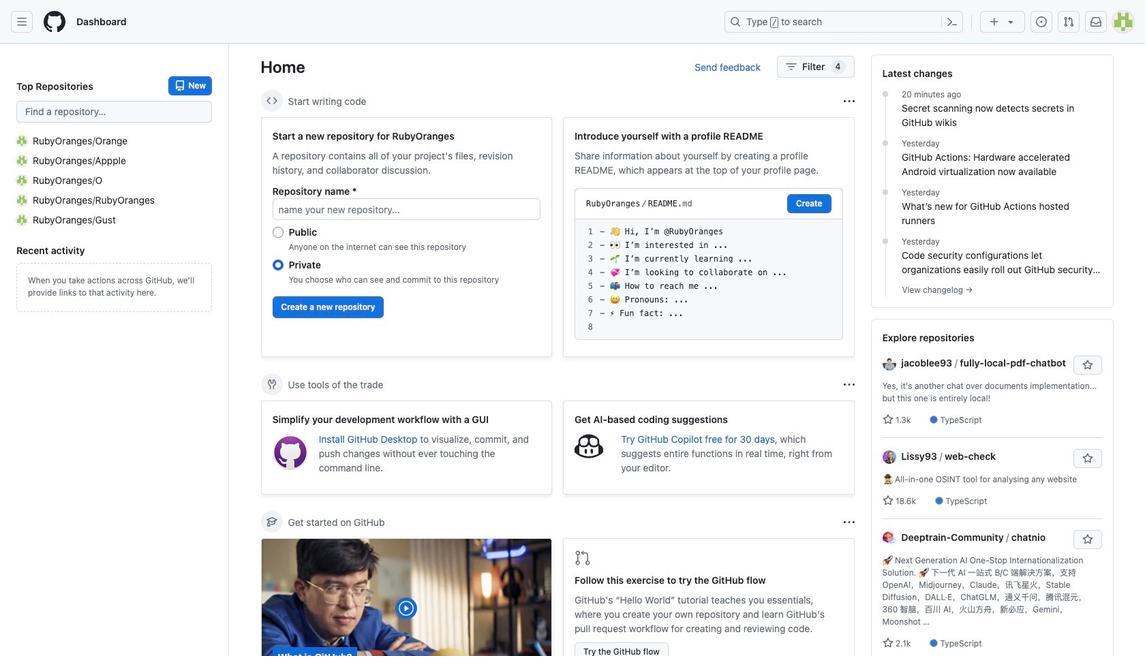 Task type: vqa. For each thing, say whether or not it's contained in the screenshot.
option inside the start a new repository ELEMENT
yes



Task type: describe. For each thing, give the bounding box(es) containing it.
1 dot fill image from the top
[[881, 89, 892, 100]]

star this repository image for @lissy93 profile image
[[1083, 454, 1094, 465]]

plus image
[[990, 16, 1001, 27]]

explore repositories navigation
[[871, 319, 1114, 657]]

command palette image
[[947, 16, 958, 27]]

star image for @deeptrain-community profile image
[[883, 638, 894, 649]]

start a new repository element
[[261, 117, 553, 357]]

o image
[[16, 175, 27, 186]]

tools image
[[266, 379, 277, 390]]

notifications image
[[1091, 16, 1102, 27]]

mortar board image
[[266, 517, 277, 528]]

explore element
[[871, 55, 1114, 657]]

none submit inside the introduce yourself with a profile readme element
[[788, 194, 832, 213]]

none radio inside the start a new repository element
[[272, 260, 283, 271]]

gust image
[[16, 215, 27, 225]]

homepage image
[[44, 11, 65, 33]]

Top Repositories search field
[[16, 101, 212, 123]]

star this repository image for @deeptrain-community profile image
[[1083, 535, 1094, 546]]

@jacoblee93 profile image
[[883, 358, 897, 371]]

@lissy93 profile image
[[883, 451, 897, 465]]

2 dot fill image from the top
[[881, 187, 892, 198]]

1 dot fill image from the top
[[881, 138, 892, 149]]

orange image
[[16, 135, 27, 146]]

name your new repository... text field
[[272, 198, 541, 220]]



Task type: locate. For each thing, give the bounding box(es) containing it.
issue opened image
[[1037, 16, 1048, 27]]

1 why am i seeing this? image from the top
[[844, 96, 855, 107]]

play image
[[399, 601, 415, 617]]

star image
[[883, 496, 894, 507], [883, 638, 894, 649]]

1 vertical spatial star this repository image
[[1083, 454, 1094, 465]]

git pull request image
[[575, 550, 591, 567]]

0 vertical spatial why am i seeing this? image
[[844, 96, 855, 107]]

1 vertical spatial star image
[[883, 638, 894, 649]]

2 star image from the top
[[883, 638, 894, 649]]

Find a repository… text field
[[16, 101, 212, 123]]

why am i seeing this? image for the introduce yourself with a profile readme element
[[844, 96, 855, 107]]

2 why am i seeing this? image from the top
[[844, 517, 855, 528]]

0 vertical spatial star image
[[883, 496, 894, 507]]

why am i seeing this? image for try the github flow element
[[844, 517, 855, 528]]

1 vertical spatial dot fill image
[[881, 236, 892, 247]]

none radio inside the start a new repository element
[[272, 227, 283, 238]]

0 vertical spatial star this repository image
[[1083, 360, 1094, 371]]

triangle down image
[[1006, 16, 1017, 27]]

star this repository image
[[1083, 360, 1094, 371], [1083, 454, 1094, 465], [1083, 535, 1094, 546]]

what is github? image
[[262, 540, 552, 657]]

star image
[[883, 415, 894, 426]]

filter image
[[786, 61, 797, 72]]

star image for @lissy93 profile image
[[883, 496, 894, 507]]

introduce yourself with a profile readme element
[[563, 117, 855, 357]]

star this repository image for @jacoblee93 profile image
[[1083, 360, 1094, 371]]

None submit
[[788, 194, 832, 213]]

@deeptrain-community profile image
[[883, 532, 897, 546]]

git pull request image
[[1064, 16, 1075, 27]]

get ai-based coding suggestions element
[[563, 401, 855, 495]]

None radio
[[272, 260, 283, 271]]

try the github flow element
[[563, 539, 855, 657]]

why am i seeing this? image
[[844, 96, 855, 107], [844, 517, 855, 528]]

appple image
[[16, 155, 27, 166]]

None radio
[[272, 227, 283, 238]]

2 vertical spatial star this repository image
[[1083, 535, 1094, 546]]

what is github? element
[[261, 539, 553, 657]]

1 vertical spatial dot fill image
[[881, 187, 892, 198]]

github desktop image
[[272, 435, 308, 471]]

why am i seeing this? image
[[844, 380, 855, 391]]

1 vertical spatial why am i seeing this? image
[[844, 517, 855, 528]]

1 star image from the top
[[883, 496, 894, 507]]

2 dot fill image from the top
[[881, 236, 892, 247]]

1 star this repository image from the top
[[1083, 360, 1094, 371]]

code image
[[266, 95, 277, 106]]

2 star this repository image from the top
[[1083, 454, 1094, 465]]

3 star this repository image from the top
[[1083, 535, 1094, 546]]

simplify your development workflow with a gui element
[[261, 401, 553, 495]]

dot fill image
[[881, 138, 892, 149], [881, 187, 892, 198]]

0 vertical spatial dot fill image
[[881, 138, 892, 149]]

0 vertical spatial dot fill image
[[881, 89, 892, 100]]

rubyoranges image
[[16, 195, 27, 206]]

dot fill image
[[881, 89, 892, 100], [881, 236, 892, 247]]



